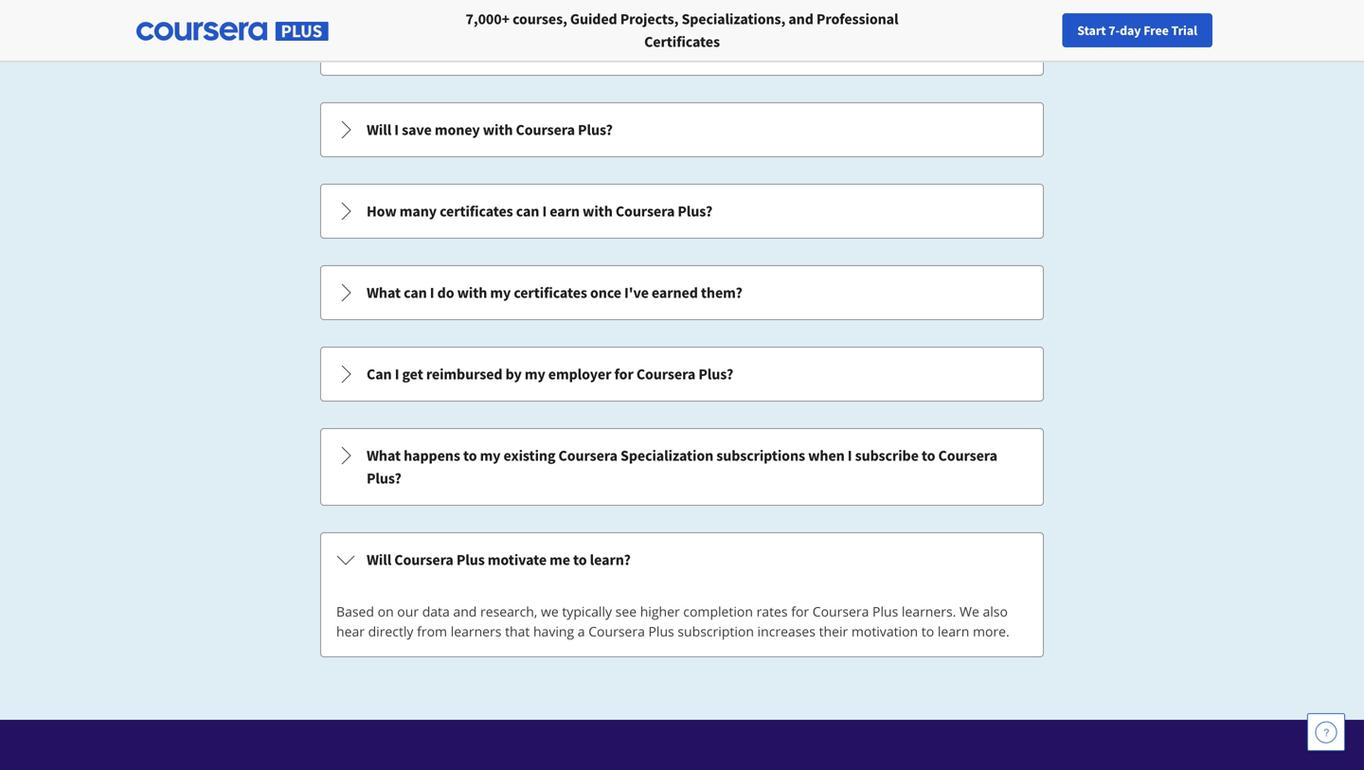 Task type: locate. For each thing, give the bounding box(es) containing it.
with right do
[[457, 283, 487, 302]]

what
[[367, 283, 401, 302], [367, 446, 401, 465]]

for right employer
[[615, 365, 634, 384]]

i left do
[[430, 283, 435, 302]]

on
[[378, 603, 394, 621]]

with right earn
[[583, 202, 613, 221]]

coursera right earn
[[616, 202, 675, 221]]

to down the learners.
[[922, 623, 935, 641]]

see
[[616, 603, 637, 621]]

i
[[395, 120, 399, 139], [543, 202, 547, 221], [430, 283, 435, 302], [395, 365, 399, 384], [848, 446, 853, 465]]

None search field
[[261, 12, 583, 50]]

0 horizontal spatial for
[[615, 365, 634, 384]]

trial
[[1172, 22, 1198, 39]]

happens
[[404, 446, 461, 465]]

rates
[[757, 603, 788, 621]]

and left "professional"
[[789, 9, 814, 28]]

i inside will i save money with coursera plus? dropdown button
[[395, 120, 399, 139]]

can
[[516, 202, 540, 221], [404, 283, 427, 302]]

typically
[[562, 603, 612, 621]]

coursera inside can i get reimbursed by my employer for coursera plus? dropdown button
[[637, 365, 696, 384]]

1 horizontal spatial can
[[516, 202, 540, 221]]

with
[[483, 120, 513, 139], [583, 202, 613, 221], [457, 283, 487, 302]]

with right money at left top
[[483, 120, 513, 139]]

1 vertical spatial what
[[367, 446, 401, 465]]

coursera up data
[[395, 551, 454, 570]]

1 vertical spatial will
[[367, 551, 392, 570]]

courses,
[[513, 9, 568, 28]]

1 horizontal spatial and
[[789, 9, 814, 28]]

coursera inside will coursera plus motivate me to learn? dropdown button
[[395, 551, 454, 570]]

2 what from the top
[[367, 446, 401, 465]]

i left earn
[[543, 202, 547, 221]]

1 vertical spatial and
[[453, 603, 477, 621]]

motivation
[[852, 623, 919, 641]]

0 vertical spatial with
[[483, 120, 513, 139]]

i left the save
[[395, 120, 399, 139]]

0 horizontal spatial can
[[404, 283, 427, 302]]

my right by
[[525, 365, 546, 384]]

2 horizontal spatial plus
[[873, 603, 899, 621]]

career
[[1079, 22, 1115, 39]]

for inside based on our data and research, we typically see higher completion rates for coursera plus learners. we also hear directly from learners that having a coursera plus subscription increases their motivation to learn more.
[[792, 603, 810, 621]]

0 horizontal spatial plus
[[457, 551, 485, 570]]

projects,
[[621, 9, 679, 28]]

what inside the what happens to my existing coursera specialization subscriptions when i subscribe to coursera plus?
[[367, 446, 401, 465]]

learn
[[938, 623, 970, 641]]

coursera up how many certificates can i earn with coursera plus?
[[516, 120, 575, 139]]

i inside can i get reimbursed by my employer for coursera plus? dropdown button
[[395, 365, 399, 384]]

new
[[1051, 22, 1076, 39]]

to
[[463, 446, 477, 465], [922, 446, 936, 465], [574, 551, 587, 570], [922, 623, 935, 641]]

0 vertical spatial certificates
[[440, 202, 513, 221]]

2 vertical spatial my
[[480, 446, 501, 465]]

what for what happens to my existing coursera specialization subscriptions when i subscribe to coursera plus?
[[367, 446, 401, 465]]

coursera image
[[23, 15, 143, 46]]

will left the save
[[367, 120, 392, 139]]

can left earn
[[516, 202, 540, 221]]

plus inside will coursera plus motivate me to learn? dropdown button
[[457, 551, 485, 570]]

1 will from the top
[[367, 120, 392, 139]]

how many certificates can i earn with coursera plus?
[[367, 202, 713, 221]]

certificates right many
[[440, 202, 513, 221]]

will
[[367, 120, 392, 139], [367, 551, 392, 570]]

certificates
[[440, 202, 513, 221], [514, 283, 588, 302]]

can left do
[[404, 283, 427, 302]]

find your new career
[[996, 22, 1115, 39]]

0 vertical spatial plus
[[457, 551, 485, 570]]

0 vertical spatial can
[[516, 202, 540, 221]]

what can i do with my certificates once i've earned them?
[[367, 283, 743, 302]]

with inside "what can i do with my certificates once i've earned them?" dropdown button
[[457, 283, 487, 302]]

our
[[397, 603, 419, 621]]

list containing will i save money with coursera plus?
[[318, 0, 1046, 660]]

0 vertical spatial my
[[490, 283, 511, 302]]

save
[[402, 120, 432, 139]]

1 vertical spatial certificates
[[514, 283, 588, 302]]

coursera
[[516, 120, 575, 139], [616, 202, 675, 221], [637, 365, 696, 384], [559, 446, 618, 465], [939, 446, 998, 465], [395, 551, 454, 570], [813, 603, 870, 621], [589, 623, 645, 641]]

to inside based on our data and research, we typically see higher completion rates for coursera plus learners. we also hear directly from learners that having a coursera plus subscription increases their motivation to learn more.
[[922, 623, 935, 641]]

certificates left the once
[[514, 283, 588, 302]]

what happens to my existing coursera specialization subscriptions when i subscribe to coursera plus?
[[367, 446, 998, 488]]

coursera up "specialization"
[[637, 365, 696, 384]]

coursera right existing
[[559, 446, 618, 465]]

what left happens
[[367, 446, 401, 465]]

1 vertical spatial with
[[583, 202, 613, 221]]

plus left motivate
[[457, 551, 485, 570]]

with inside will i save money with coursera plus? dropdown button
[[483, 120, 513, 139]]

2 vertical spatial with
[[457, 283, 487, 302]]

i inside "what can i do with my certificates once i've earned them?" dropdown button
[[430, 283, 435, 302]]

my right do
[[490, 283, 511, 302]]

what can i do with my certificates once i've earned them? button
[[321, 266, 1044, 319]]

subscription
[[678, 623, 754, 641]]

and
[[789, 9, 814, 28], [453, 603, 477, 621]]

1 what from the top
[[367, 283, 401, 302]]

existing
[[504, 446, 556, 465]]

2 vertical spatial plus
[[649, 623, 675, 641]]

0 vertical spatial what
[[367, 283, 401, 302]]

i've
[[625, 283, 649, 302]]

plus?
[[578, 120, 613, 139], [678, 202, 713, 221], [699, 365, 734, 384], [367, 469, 402, 488]]

subscribe
[[856, 446, 919, 465]]

list
[[318, 0, 1046, 660]]

specialization
[[621, 446, 714, 465]]

0 vertical spatial for
[[615, 365, 634, 384]]

get
[[402, 365, 423, 384]]

subscriptions
[[717, 446, 806, 465]]

plus down higher
[[649, 623, 675, 641]]

my for certificates
[[490, 283, 511, 302]]

that
[[505, 623, 530, 641]]

0 horizontal spatial and
[[453, 603, 477, 621]]

my left existing
[[480, 446, 501, 465]]

my
[[490, 283, 511, 302], [525, 365, 546, 384], [480, 446, 501, 465]]

1 vertical spatial for
[[792, 603, 810, 621]]

0 horizontal spatial certificates
[[440, 202, 513, 221]]

plus? inside can i get reimbursed by my employer for coursera plus? dropdown button
[[699, 365, 734, 384]]

hear
[[336, 623, 365, 641]]

what happens to my existing coursera specialization subscriptions when i subscribe to coursera plus? button
[[321, 429, 1044, 505]]

2 will from the top
[[367, 551, 392, 570]]

and up learners
[[453, 603, 477, 621]]

learners.
[[902, 603, 957, 621]]

will up the on on the left bottom
[[367, 551, 392, 570]]

plus
[[457, 551, 485, 570], [873, 603, 899, 621], [649, 623, 675, 641]]

more.
[[973, 623, 1010, 641]]

will inside will i save money with coursera plus? dropdown button
[[367, 120, 392, 139]]

learn?
[[590, 551, 631, 570]]

for
[[615, 365, 634, 384], [792, 603, 810, 621]]

what left do
[[367, 283, 401, 302]]

0 vertical spatial will
[[367, 120, 392, 139]]

1 horizontal spatial plus
[[649, 623, 675, 641]]

start
[[1078, 22, 1107, 39]]

will inside will coursera plus motivate me to learn? dropdown button
[[367, 551, 392, 570]]

them?
[[701, 283, 743, 302]]

your
[[1023, 22, 1049, 39]]

1 horizontal spatial for
[[792, 603, 810, 621]]

their
[[820, 623, 849, 641]]

0 vertical spatial and
[[789, 9, 814, 28]]

guided
[[571, 9, 618, 28]]

i left get
[[395, 365, 399, 384]]

find your new career link
[[987, 19, 1125, 43]]

i right when
[[848, 446, 853, 465]]

specializations,
[[682, 9, 786, 28]]

plus up the motivation
[[873, 603, 899, 621]]

1 vertical spatial plus
[[873, 603, 899, 621]]

my for employer
[[525, 365, 546, 384]]

1 vertical spatial my
[[525, 365, 546, 384]]

for up increases
[[792, 603, 810, 621]]



Task type: describe. For each thing, give the bounding box(es) containing it.
completion
[[684, 603, 754, 621]]

show notifications image
[[1145, 24, 1167, 46]]

from
[[417, 623, 447, 641]]

to right me
[[574, 551, 587, 570]]

plus? inside the what happens to my existing coursera specialization subscriptions when i subscribe to coursera plus?
[[367, 469, 402, 488]]

we
[[541, 603, 559, 621]]

based on our data and research, we typically see higher completion rates for coursera plus learners. we also hear directly from learners that having a coursera plus subscription increases their motivation to learn more.
[[336, 603, 1010, 641]]

directly
[[368, 623, 414, 641]]

a
[[578, 623, 585, 641]]

to right happens
[[463, 446, 477, 465]]

plus? inside how many certificates can i earn with coursera plus? dropdown button
[[678, 202, 713, 221]]

also
[[983, 603, 1008, 621]]

i inside the what happens to my existing coursera specialization subscriptions when i subscribe to coursera plus?
[[848, 446, 853, 465]]

once
[[591, 283, 622, 302]]

7,000+ courses, guided projects, specializations, and professional certificates
[[466, 9, 899, 51]]

will coursera plus motivate me to learn? button
[[321, 534, 1044, 587]]

research,
[[481, 603, 538, 621]]

reimbursed
[[426, 365, 503, 384]]

earned
[[652, 283, 698, 302]]

having
[[534, 623, 575, 641]]

do
[[438, 283, 454, 302]]

will for will coursera plus motivate me to learn?
[[367, 551, 392, 570]]

we
[[960, 603, 980, 621]]

can i get reimbursed by my employer for coursera plus?
[[367, 365, 734, 384]]

i inside how many certificates can i earn with coursera plus? dropdown button
[[543, 202, 547, 221]]

coursera inside how many certificates can i earn with coursera plus? dropdown button
[[616, 202, 675, 221]]

coursera inside will i save money with coursera plus? dropdown button
[[516, 120, 575, 139]]

will i save money with coursera plus? button
[[321, 103, 1044, 156]]

many
[[400, 202, 437, 221]]

professional
[[817, 9, 899, 28]]

with for certificates
[[457, 283, 487, 302]]

1 vertical spatial can
[[404, 283, 427, 302]]

with for plus?
[[483, 120, 513, 139]]

will i save money with coursera plus?
[[367, 120, 613, 139]]

7-
[[1109, 22, 1120, 39]]

how many certificates can i earn with coursera plus? button
[[321, 185, 1044, 238]]

with inside how many certificates can i earn with coursera plus? dropdown button
[[583, 202, 613, 221]]

will for will i save money with coursera plus?
[[367, 120, 392, 139]]

coursera up their
[[813, 603, 870, 621]]

certificates
[[645, 32, 720, 51]]

help center image
[[1316, 721, 1338, 744]]

learners
[[451, 623, 502, 641]]

and inside 7,000+ courses, guided projects, specializations, and professional certificates
[[789, 9, 814, 28]]

increases
[[758, 623, 816, 641]]

based
[[336, 603, 374, 621]]

my inside the what happens to my existing coursera specialization subscriptions when i subscribe to coursera plus?
[[480, 446, 501, 465]]

plus? inside will i save money with coursera plus? dropdown button
[[578, 120, 613, 139]]

will coursera plus motivate me to learn?
[[367, 551, 631, 570]]

can i get reimbursed by my employer for coursera plus? button
[[321, 348, 1044, 401]]

for inside dropdown button
[[615, 365, 634, 384]]

coursera plus image
[[136, 22, 329, 41]]

7,000+
[[466, 9, 510, 28]]

free
[[1144, 22, 1169, 39]]

to right subscribe
[[922, 446, 936, 465]]

find
[[996, 22, 1021, 39]]

1 horizontal spatial certificates
[[514, 283, 588, 302]]

what for what can i do with my certificates once i've earned them?
[[367, 283, 401, 302]]

money
[[435, 120, 480, 139]]

and inside based on our data and research, we typically see higher completion rates for coursera plus learners. we also hear directly from learners that having a coursera plus subscription increases their motivation to learn more.
[[453, 603, 477, 621]]

day
[[1120, 22, 1142, 39]]

coursera down see
[[589, 623, 645, 641]]

data
[[422, 603, 450, 621]]

start 7-day free trial button
[[1063, 13, 1213, 47]]

can
[[367, 365, 392, 384]]

when
[[809, 446, 845, 465]]

motivate
[[488, 551, 547, 570]]

coursera right subscribe
[[939, 446, 998, 465]]

me
[[550, 551, 571, 570]]

by
[[506, 365, 522, 384]]

start 7-day free trial
[[1078, 22, 1198, 39]]

earn
[[550, 202, 580, 221]]

higher
[[640, 603, 680, 621]]

how
[[367, 202, 397, 221]]

employer
[[549, 365, 612, 384]]



Task type: vqa. For each thing, say whether or not it's contained in the screenshot.
recommendations link
no



